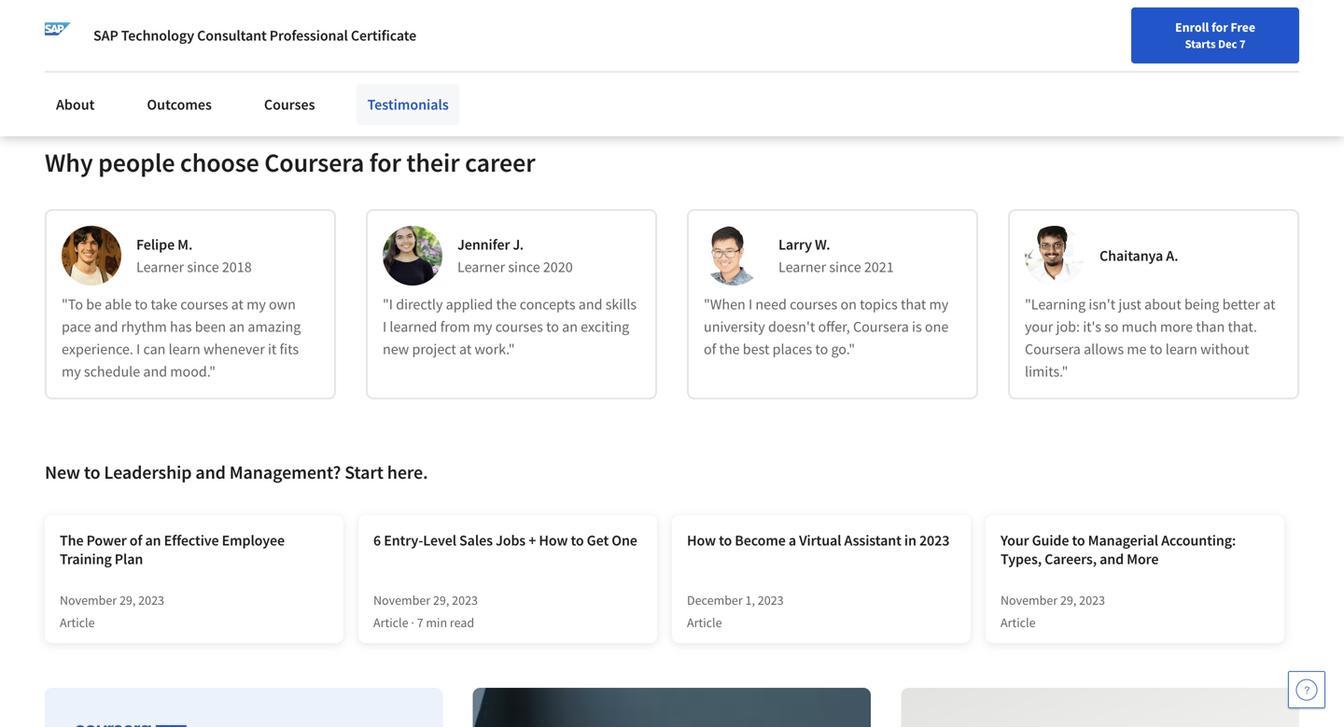 Task type: vqa. For each thing, say whether or not it's contained in the screenshot.
Johns inside the Yaakov Chaikin Johns Hopkins University 2 Courses • 1,104,976 learners
no



Task type: locate. For each thing, give the bounding box(es) containing it.
29, up min
[[433, 592, 449, 609]]

7 right ·
[[417, 614, 423, 631]]

learner
[[136, 258, 184, 276], [457, 258, 505, 276], [779, 258, 826, 276]]

november 29, 2023 article down plan
[[60, 592, 164, 631]]

+
[[529, 531, 536, 550]]

2023 down plan
[[138, 592, 164, 609]]

mood."
[[170, 362, 216, 381]]

without
[[1201, 340, 1250, 358]]

1 article from the left
[[60, 614, 95, 631]]

3 article from the left
[[687, 614, 722, 631]]

and left more
[[1100, 550, 1124, 568]]

the right applied
[[496, 295, 517, 314]]

2 29, from the left
[[433, 592, 449, 609]]

7 inside november 29, 2023 article · 7 min read
[[417, 614, 423, 631]]

since down m.
[[187, 258, 219, 276]]

article for the power of an effective employee training plan
[[60, 614, 95, 631]]

and right leadership
[[195, 461, 226, 484]]

for left their
[[369, 146, 401, 179]]

1 horizontal spatial courses
[[495, 317, 543, 336]]

1 horizontal spatial sap
[[186, 15, 217, 39]]

for up dec
[[1212, 19, 1228, 35]]

applied
[[446, 295, 493, 314]]

2 horizontal spatial i
[[749, 295, 753, 314]]

learn inside "to be able to take courses at my own pace and rhythm has been an amazing experience. i can learn whenever it fits my schedule and mood."
[[169, 340, 200, 358]]

7 for ·
[[417, 614, 423, 631]]

article down december
[[687, 614, 722, 631]]

an inside "i directly applied the concepts and skills i learned from my courses to an exciting new project at work."
[[562, 317, 578, 336]]

learner down larry
[[779, 258, 826, 276]]

my up one on the top of page
[[929, 295, 949, 314]]

article down types,
[[1001, 614, 1036, 631]]

2 learner from the left
[[457, 258, 505, 276]]

0 horizontal spatial of
[[130, 531, 142, 550]]

0 horizontal spatial how
[[539, 531, 568, 550]]

at down 2018
[[231, 295, 244, 314]]

learner down jennifer
[[457, 258, 505, 276]]

0 horizontal spatial courses
[[180, 295, 228, 314]]

felipe m. learner since 2018
[[136, 235, 252, 276]]

an
[[162, 15, 182, 39], [229, 317, 245, 336], [562, 317, 578, 336], [145, 531, 161, 550]]

to left go."
[[815, 340, 828, 358]]

at
[[231, 295, 244, 314], [1263, 295, 1276, 314], [459, 340, 472, 358]]

2023 up "read"
[[452, 592, 478, 609]]

0 vertical spatial coursera
[[264, 146, 364, 179]]

2 november from the left
[[373, 592, 431, 609]]

1 vertical spatial i
[[383, 317, 387, 336]]

learner for felipe
[[136, 258, 184, 276]]

the down university
[[719, 340, 740, 358]]

article down training at left bottom
[[60, 614, 95, 631]]

been
[[195, 317, 226, 336]]

an up whenever
[[229, 317, 245, 336]]

2023 inside november 29, 2023 article · 7 min read
[[452, 592, 478, 609]]

learn down has
[[169, 340, 200, 358]]

my up work."
[[473, 317, 492, 336]]

0 vertical spatial the
[[496, 295, 517, 314]]

sap up •
[[186, 15, 217, 39]]

and up "exciting"
[[579, 295, 603, 314]]

2 vertical spatial i
[[136, 340, 140, 358]]

min
[[426, 614, 447, 631]]

0 horizontal spatial since
[[187, 258, 219, 276]]

directly
[[396, 295, 443, 314]]

plan
[[115, 550, 143, 568]]

2023
[[919, 531, 950, 550], [138, 592, 164, 609], [452, 592, 478, 609], [758, 592, 784, 609], [1079, 592, 1105, 609]]

why
[[45, 146, 93, 179]]

1 29, from the left
[[119, 592, 136, 609]]

courses up 'offer,'
[[790, 295, 838, 314]]

schedule
[[84, 362, 140, 381]]

6
[[373, 531, 381, 550]]

learn inside "learning isn't just about being better at your job: it's so much more than that. coursera allows me to learn without limits."
[[1166, 340, 1198, 358]]

november 29, 2023 article down careers,
[[1001, 592, 1105, 631]]

november 29, 2023 article
[[60, 592, 164, 631], [1001, 592, 1105, 631]]

•
[[193, 45, 197, 62]]

i
[[749, 295, 753, 314], [383, 317, 387, 336], [136, 340, 140, 358]]

0 vertical spatial for
[[1212, 19, 1228, 35]]

0 horizontal spatial i
[[136, 340, 140, 358]]

my
[[247, 295, 266, 314], [929, 295, 949, 314], [473, 317, 492, 336], [62, 362, 81, 381]]

0 horizontal spatial 7
[[417, 614, 423, 631]]

i left can
[[136, 340, 140, 358]]

2023 right 1, on the bottom of page
[[758, 592, 784, 609]]

2021
[[864, 258, 894, 276]]

1 horizontal spatial for
[[1212, 19, 1228, 35]]

professional
[[220, 15, 319, 39], [270, 26, 348, 45]]

to right guide
[[1072, 531, 1085, 550]]

0 vertical spatial i
[[749, 295, 753, 314]]

7 right dec
[[1240, 36, 1246, 51]]

learn for has
[[169, 340, 200, 358]]

of down university
[[704, 340, 716, 358]]

limits."
[[1025, 362, 1068, 381]]

1 horizontal spatial of
[[704, 340, 716, 358]]

career
[[465, 146, 535, 179]]

to right me
[[1150, 340, 1163, 358]]

2 november 29, 2023 article from the left
[[1001, 592, 1105, 631]]

to down concepts
[[546, 317, 559, 336]]

3 29, from the left
[[1060, 592, 1077, 609]]

the power of an effective employee training plan
[[60, 531, 285, 568]]

coursera down topics
[[853, 317, 909, 336]]

work."
[[475, 340, 515, 358]]

consultant
[[197, 26, 267, 45]]

coursera up limits."
[[1025, 340, 1081, 358]]

0 vertical spatial 7
[[1240, 36, 1246, 51]]

how left become
[[687, 531, 716, 550]]

0 horizontal spatial november
[[60, 592, 117, 609]]

None search field
[[266, 12, 574, 49]]

1 vertical spatial the
[[719, 340, 740, 358]]

job:
[[1056, 317, 1080, 336]]

2 horizontal spatial since
[[829, 258, 861, 276]]

has
[[170, 317, 192, 336]]

29, for of
[[119, 592, 136, 609]]

professional inside becoming an sap professional 8 hours •
[[220, 15, 319, 39]]

"when i need courses on topics that my university doesn't offer, coursera is one of the best places to go."
[[704, 295, 949, 358]]

3 november from the left
[[1001, 592, 1058, 609]]

to inside "when i need courses on topics that my university doesn't offer, coursera is one of the best places to go."
[[815, 340, 828, 358]]

since down w.
[[829, 258, 861, 276]]

november for your guide to managerial accounting: types, careers, and more
[[1001, 592, 1058, 609]]

and up experience.
[[94, 317, 118, 336]]

free
[[1231, 19, 1256, 35]]

an up 'hours'
[[162, 15, 182, 39]]

29, down careers,
[[1060, 592, 1077, 609]]

since inside 'larry w. learner since 2021'
[[829, 258, 861, 276]]

here.
[[387, 461, 428, 484]]

november down training at left bottom
[[60, 592, 117, 609]]

2 horizontal spatial november
[[1001, 592, 1058, 609]]

1 november 29, 2023 article from the left
[[60, 592, 164, 631]]

people
[[98, 146, 175, 179]]

courses up work."
[[495, 317, 543, 336]]

1 horizontal spatial 7
[[1240, 36, 1246, 51]]

jennifer
[[457, 235, 510, 254]]

at inside "learning isn't just about being better at your job: it's so much more than that. coursera allows me to learn without limits."
[[1263, 295, 1276, 314]]

article for 6 entry-level sales jobs + how to get one
[[373, 614, 408, 631]]

november for the power of an effective employee training plan
[[60, 592, 117, 609]]

1 learner from the left
[[136, 258, 184, 276]]

2 horizontal spatial learner
[[779, 258, 826, 276]]

that
[[901, 295, 926, 314]]

about link
[[45, 84, 106, 125]]

about
[[1145, 295, 1182, 314]]

"learning isn't just about being better at your job: it's so much more than that. coursera allows me to learn without limits."
[[1025, 295, 1276, 381]]

0 horizontal spatial for
[[369, 146, 401, 179]]

1 vertical spatial for
[[369, 146, 401, 179]]

experience.
[[62, 340, 133, 358]]

the
[[496, 295, 517, 314], [719, 340, 740, 358]]

2023 down careers,
[[1079, 592, 1105, 609]]

2 horizontal spatial coursera
[[1025, 340, 1081, 358]]

fits
[[280, 340, 299, 358]]

1 horizontal spatial how
[[687, 531, 716, 550]]

learner inside felipe m. learner since 2018
[[136, 258, 184, 276]]

since down j.
[[508, 258, 540, 276]]

managerial
[[1088, 531, 1159, 550]]

november for 6 entry-level sales jobs + how to get one
[[373, 592, 431, 609]]

2023 for the power of an effective employee training plan
[[138, 592, 164, 609]]

in
[[905, 531, 917, 550]]

2 article from the left
[[373, 614, 408, 631]]

the
[[60, 531, 84, 550]]

get
[[587, 531, 609, 550]]

0 horizontal spatial coursera
[[264, 146, 364, 179]]

to up rhythm at the top of the page
[[135, 295, 148, 314]]

new
[[45, 461, 80, 484]]

2 horizontal spatial at
[[1263, 295, 1276, 314]]

sap left 8 at top left
[[93, 26, 118, 45]]

since inside "jennifer j. learner since 2020"
[[508, 258, 540, 276]]

at inside "to be able to take courses at my own pace and rhythm has been an amazing experience. i can learn whenever it fits my schedule and mood."
[[231, 295, 244, 314]]

at down the from
[[459, 340, 472, 358]]

how right +
[[539, 531, 568, 550]]

since for m.
[[187, 258, 219, 276]]

1 vertical spatial coursera
[[853, 317, 909, 336]]

larry
[[779, 235, 812, 254]]

1 horizontal spatial coursera
[[853, 317, 909, 336]]

it's
[[1083, 317, 1102, 336]]

1 horizontal spatial i
[[383, 317, 387, 336]]

november 29, 2023 article for careers,
[[1001, 592, 1105, 631]]

2023 right 'in'
[[919, 531, 950, 550]]

2 learn from the left
[[1166, 340, 1198, 358]]

an inside becoming an sap professional 8 hours •
[[162, 15, 182, 39]]

more
[[1160, 317, 1193, 336]]

learner inside 'larry w. learner since 2021'
[[779, 258, 826, 276]]

1 november from the left
[[60, 592, 117, 609]]

november 29, 2023 article · 7 min read
[[373, 592, 478, 631]]

0 vertical spatial of
[[704, 340, 716, 358]]

sap image
[[45, 22, 71, 49]]

1 horizontal spatial the
[[719, 340, 740, 358]]

pace
[[62, 317, 91, 336]]

careers,
[[1045, 550, 1097, 568]]

29, for level
[[433, 592, 449, 609]]

article inside november 29, 2023 article · 7 min read
[[373, 614, 408, 631]]

i left need
[[749, 295, 753, 314]]

w.
[[815, 235, 830, 254]]

training
[[60, 550, 112, 568]]

1 horizontal spatial 29,
[[433, 592, 449, 609]]

of right power
[[130, 531, 142, 550]]

1 since from the left
[[187, 258, 219, 276]]

2 horizontal spatial courses
[[790, 295, 838, 314]]

learn down more
[[1166, 340, 1198, 358]]

and down can
[[143, 362, 167, 381]]

0 horizontal spatial at
[[231, 295, 244, 314]]

1 horizontal spatial learn
[[1166, 340, 1198, 358]]

an down concepts
[[562, 317, 578, 336]]

2023 inside the "december 1, 2023 article"
[[758, 592, 784, 609]]

1,
[[745, 592, 755, 609]]

november 29, 2023 article for training
[[60, 592, 164, 631]]

1 vertical spatial 7
[[417, 614, 423, 631]]

menu item
[[1006, 19, 1126, 79]]

0 horizontal spatial 29,
[[119, 592, 136, 609]]

m.
[[178, 235, 193, 254]]

3 since from the left
[[829, 258, 861, 276]]

1 horizontal spatial learner
[[457, 258, 505, 276]]

0 horizontal spatial sap
[[93, 26, 118, 45]]

article left ·
[[373, 614, 408, 631]]

2 since from the left
[[508, 258, 540, 276]]

0 horizontal spatial the
[[496, 295, 517, 314]]

2 horizontal spatial 29,
[[1060, 592, 1077, 609]]

1 horizontal spatial since
[[508, 258, 540, 276]]

my inside "i directly applied the concepts and skills i learned from my courses to an exciting new project at work."
[[473, 317, 492, 336]]

certificate
[[351, 26, 417, 45]]

learner down felipe
[[136, 258, 184, 276]]

i down "i
[[383, 317, 387, 336]]

november inside november 29, 2023 article · 7 min read
[[373, 592, 431, 609]]

november down types,
[[1001, 592, 1058, 609]]

professional for consultant
[[270, 26, 348, 45]]

4 article from the left
[[1001, 614, 1036, 631]]

an right plan
[[145, 531, 161, 550]]

new
[[383, 340, 409, 358]]

than
[[1196, 317, 1225, 336]]

29, down plan
[[119, 592, 136, 609]]

coursera down courses
[[264, 146, 364, 179]]

courses inside "to be able to take courses at my own pace and rhythm has been an amazing experience. i can learn whenever it fits my schedule and mood."
[[180, 295, 228, 314]]

1 vertical spatial of
[[130, 531, 142, 550]]

"when
[[704, 295, 746, 314]]

courses inside "i directly applied the concepts and skills i learned from my courses to an exciting new project at work."
[[495, 317, 543, 336]]

2020
[[543, 258, 573, 276]]

1 learn from the left
[[169, 340, 200, 358]]

technology
[[121, 26, 194, 45]]

7 inside enroll for free starts dec 7
[[1240, 36, 1246, 51]]

2 vertical spatial coursera
[[1025, 340, 1081, 358]]

november up ·
[[373, 592, 431, 609]]

of inside "when i need courses on topics that my university doesn't offer, coursera is one of the best places to go."
[[704, 340, 716, 358]]

0 horizontal spatial learner
[[136, 258, 184, 276]]

chaitanya
[[1100, 246, 1163, 265]]

to
[[135, 295, 148, 314], [546, 317, 559, 336], [815, 340, 828, 358], [1150, 340, 1163, 358], [84, 461, 100, 484], [571, 531, 584, 550], [719, 531, 732, 550], [1072, 531, 1085, 550]]

29, inside november 29, 2023 article · 7 min read
[[433, 592, 449, 609]]

learner inside "jennifer j. learner since 2020"
[[457, 258, 505, 276]]

jennifer j. learner since 2020
[[457, 235, 573, 276]]

courses up been
[[180, 295, 228, 314]]

coursera inside "when i need courses on topics that my university doesn't offer, coursera is one of the best places to go."
[[853, 317, 909, 336]]

since for w.
[[829, 258, 861, 276]]

testimonials link
[[356, 84, 460, 125]]

since for j.
[[508, 258, 540, 276]]

0 horizontal spatial november 29, 2023 article
[[60, 592, 164, 631]]

3 learner from the left
[[779, 258, 826, 276]]

0 horizontal spatial learn
[[169, 340, 200, 358]]

courses link
[[253, 84, 326, 125]]

i inside "when i need courses on topics that my university doesn't offer, coursera is one of the best places to go."
[[749, 295, 753, 314]]

1 horizontal spatial november 29, 2023 article
[[1001, 592, 1105, 631]]

article inside the "december 1, 2023 article"
[[687, 614, 722, 631]]

"i
[[383, 295, 393, 314]]

since inside felipe m. learner since 2018
[[187, 258, 219, 276]]

1 horizontal spatial at
[[459, 340, 472, 358]]

at right better
[[1263, 295, 1276, 314]]

of inside the power of an effective employee training plan
[[130, 531, 142, 550]]

1 horizontal spatial november
[[373, 592, 431, 609]]

my down experience.
[[62, 362, 81, 381]]

becoming an sap professional link
[[79, 15, 319, 39]]



Task type: describe. For each thing, give the bounding box(es) containing it.
i inside "i directly applied the concepts and skills i learned from my courses to an exciting new project at work."
[[383, 317, 387, 336]]

coursera plus image
[[75, 725, 187, 727]]

allows
[[1084, 340, 1124, 358]]

become
[[735, 531, 786, 550]]

an inside the power of an effective employee training plan
[[145, 531, 161, 550]]

and inside "i directly applied the concepts and skills i learned from my courses to an exciting new project at work."
[[579, 295, 603, 314]]

outcomes link
[[136, 84, 223, 125]]

effective
[[164, 531, 219, 550]]

to inside your guide to managerial accounting: types, careers, and more
[[1072, 531, 1085, 550]]

"to be able to take courses at my own pace and rhythm has been an amazing experience. i can learn whenever it fits my schedule and mood."
[[62, 295, 301, 381]]

read
[[450, 614, 474, 631]]

hours
[[155, 45, 186, 62]]

article for how to become a virtual assistant in 2023
[[687, 614, 722, 631]]

j.
[[513, 235, 524, 254]]

be
[[86, 295, 102, 314]]

why people choose coursera for their career
[[45, 146, 535, 179]]

sales
[[459, 531, 493, 550]]

coursera image
[[22, 15, 141, 45]]

my inside "when i need courses on topics that my university doesn't offer, coursera is one of the best places to go."
[[929, 295, 949, 314]]

so
[[1104, 317, 1119, 336]]

topics
[[860, 295, 898, 314]]

virtual
[[799, 531, 841, 550]]

management?
[[229, 461, 341, 484]]

leadership
[[104, 461, 192, 484]]

7 for dec
[[1240, 36, 1246, 51]]

2023 for 6 entry-level sales jobs + how to get one
[[452, 592, 478, 609]]

take
[[151, 295, 177, 314]]

"i directly applied the concepts and skills i learned from my courses to an exciting new project at work."
[[383, 295, 637, 358]]

i inside "to be able to take courses at my own pace and rhythm has been an amazing experience. i can learn whenever it fits my schedule and mood."
[[136, 340, 140, 358]]

at for better
[[1263, 295, 1276, 314]]

help center image
[[1296, 679, 1318, 701]]

learned
[[390, 317, 437, 336]]

the inside "i directly applied the concepts and skills i learned from my courses to an exciting new project at work."
[[496, 295, 517, 314]]

professional for sap
[[220, 15, 319, 39]]

december
[[687, 592, 743, 609]]

and inside your guide to managerial accounting: types, careers, and more
[[1100, 550, 1124, 568]]

at inside "i directly applied the concepts and skills i learned from my courses to an exciting new project at work."
[[459, 340, 472, 358]]

places
[[773, 340, 812, 358]]

start
[[345, 461, 384, 484]]

a.
[[1166, 246, 1179, 265]]

29, for to
[[1060, 592, 1077, 609]]

dec
[[1218, 36, 1237, 51]]

project
[[412, 340, 456, 358]]

learner for jennifer
[[457, 258, 505, 276]]

university
[[704, 317, 765, 336]]

article for your guide to managerial accounting: types, careers, and more
[[1001, 614, 1036, 631]]

my left own
[[247, 295, 266, 314]]

on
[[841, 295, 857, 314]]

whenever
[[203, 340, 265, 358]]

employee
[[222, 531, 285, 550]]

the inside "when i need courses on topics that my university doesn't offer, coursera is one of the best places to go."
[[719, 340, 740, 358]]

isn't
[[1089, 295, 1116, 314]]

to left become
[[719, 531, 732, 550]]

6 entry-level sales jobs + how to get one
[[373, 531, 637, 550]]

to inside "to be able to take courses at my own pace and rhythm has been an amazing experience. i can learn whenever it fits my schedule and mood."
[[135, 295, 148, 314]]

offer,
[[818, 317, 850, 336]]

assistant
[[844, 531, 902, 550]]

your guide to managerial accounting: types, careers, and more
[[1001, 531, 1236, 568]]

enroll for free starts dec 7
[[1175, 19, 1256, 51]]

from
[[440, 317, 470, 336]]

courses
[[264, 95, 315, 114]]

learn for more
[[1166, 340, 1198, 358]]

1 how from the left
[[539, 531, 568, 550]]

an inside "to be able to take courses at my own pace and rhythm has been an amazing experience. i can learn whenever it fits my schedule and mood."
[[229, 317, 245, 336]]

can
[[143, 340, 166, 358]]

for inside enroll for free starts dec 7
[[1212, 19, 1228, 35]]

about
[[56, 95, 95, 114]]

own
[[269, 295, 296, 314]]

sap inside becoming an sap professional 8 hours •
[[186, 15, 217, 39]]

power
[[86, 531, 127, 550]]

rhythm
[[121, 317, 167, 336]]

guide
[[1032, 531, 1069, 550]]

to right new
[[84, 461, 100, 484]]

·
[[411, 614, 414, 631]]

better
[[1223, 295, 1260, 314]]

your
[[1001, 531, 1029, 550]]

able
[[105, 295, 132, 314]]

concepts
[[520, 295, 576, 314]]

becoming
[[79, 15, 158, 39]]

to left the get
[[571, 531, 584, 550]]

chaitanya a.
[[1100, 246, 1179, 265]]

2023 for your guide to managerial accounting: types, careers, and more
[[1079, 592, 1105, 609]]

types,
[[1001, 550, 1042, 568]]

at for courses
[[231, 295, 244, 314]]

that.
[[1228, 317, 1257, 336]]

becoming an sap professional 8 hours •
[[79, 15, 319, 62]]

it
[[268, 340, 277, 358]]

"to
[[62, 295, 83, 314]]

2023 for how to become a virtual assistant in 2023
[[758, 592, 784, 609]]

one
[[612, 531, 637, 550]]

just
[[1119, 295, 1142, 314]]

courses inside "when i need courses on topics that my university doesn't offer, coursera is one of the best places to go."
[[790, 295, 838, 314]]

learner for larry
[[779, 258, 826, 276]]

december 1, 2023 article
[[687, 592, 784, 631]]

skills
[[606, 295, 637, 314]]

felipe
[[136, 235, 175, 254]]

to inside "i directly applied the concepts and skills i learned from my courses to an exciting new project at work."
[[546, 317, 559, 336]]

2 how from the left
[[687, 531, 716, 550]]

your
[[1025, 317, 1053, 336]]

choose
[[180, 146, 259, 179]]

to inside "learning isn't just about being better at your job: it's so much more than that. coursera allows me to learn without limits."
[[1150, 340, 1163, 358]]

a
[[789, 531, 796, 550]]

best
[[743, 340, 770, 358]]

testimonials
[[367, 95, 449, 114]]

starts
[[1185, 36, 1216, 51]]

coursera inside "learning isn't just about being better at your job: it's so much more than that. coursera allows me to learn without limits."
[[1025, 340, 1081, 358]]

need
[[756, 295, 787, 314]]

new to leadership and management? start here.
[[45, 461, 428, 484]]

amazing
[[248, 317, 301, 336]]

enroll
[[1175, 19, 1209, 35]]

is
[[912, 317, 922, 336]]

"learning
[[1025, 295, 1086, 314]]



